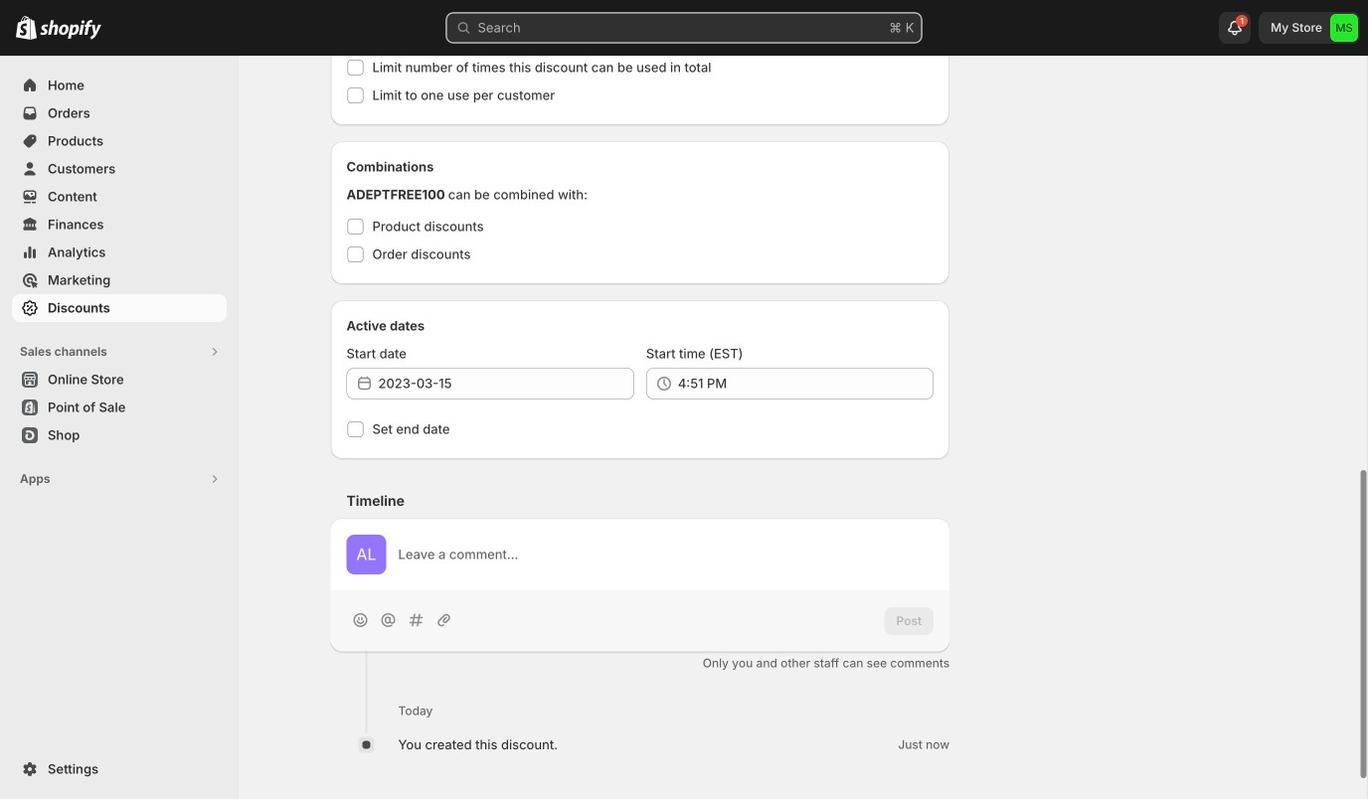 Task type: vqa. For each thing, say whether or not it's contained in the screenshot.
search countries text field
no



Task type: describe. For each thing, give the bounding box(es) containing it.
Leave a comment... text field
[[398, 545, 934, 565]]

Enter time text field
[[678, 368, 934, 400]]

avatar with initials a l image
[[347, 535, 386, 575]]

shopify image
[[40, 20, 101, 40]]

my store image
[[1331, 14, 1359, 42]]



Task type: locate. For each thing, give the bounding box(es) containing it.
shopify image
[[16, 16, 37, 40]]

YYYY-MM-DD text field
[[379, 368, 634, 400]]



